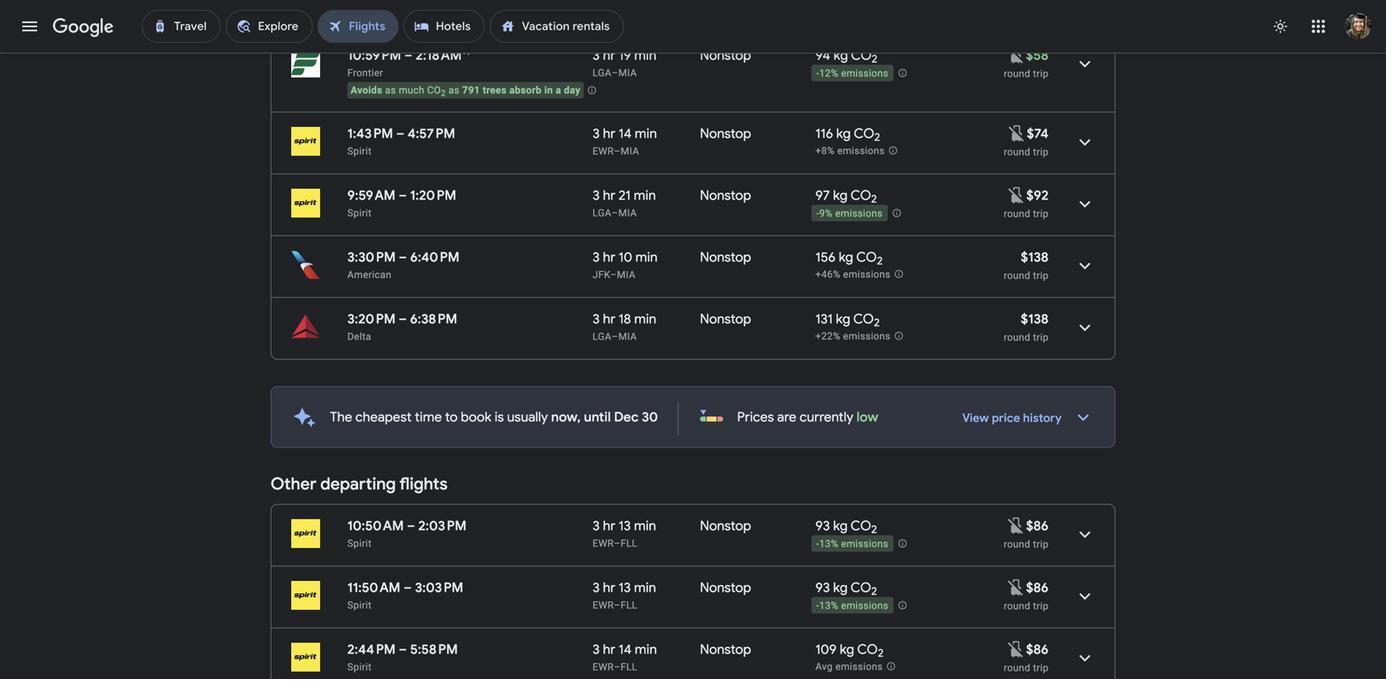 Task type: vqa. For each thing, say whether or not it's contained in the screenshot.
the -9% emissions
yes



Task type: locate. For each thing, give the bounding box(es) containing it.
$138 round trip for 156
[[1004, 249, 1049, 282]]

+
[[621, 5, 626, 17], [462, 47, 466, 57]]

2 this price for this flight doesn't include overhead bin access. if you need a carry-on bag, use the bags filter to update prices. image from the top
[[1006, 516, 1026, 536]]

2 inside 109 kg co 2
[[878, 647, 884, 661]]

this price for this flight doesn't include overhead bin access. if you need a carry-on bag, use the bags filter to update prices. image
[[1007, 124, 1027, 143], [1007, 185, 1026, 205], [1006, 640, 1026, 660]]

kg
[[834, 47, 848, 64], [836, 125, 851, 142], [833, 187, 848, 204], [839, 249, 853, 266], [836, 311, 850, 328], [833, 518, 848, 535], [833, 580, 848, 597], [840, 642, 854, 659]]

hr for 6:38 pm
[[603, 311, 616, 328]]

3 spirit from the top
[[347, 538, 372, 550]]

2 as from the left
[[449, 85, 460, 96]]

1 vertical spatial $86
[[1026, 580, 1049, 597]]

8 3 from the top
[[593, 642, 600, 659]]

2 inside 156 kg co 2
[[877, 254, 883, 268]]

4 round trip from the top
[[1004, 539, 1049, 551]]

$138 round trip left flight details. leaves john f. kennedy international airport at 3:30 pm on saturday, january 13 and arrives at miami international airport at 6:40 pm on saturday, january 13. icon
[[1004, 249, 1049, 282]]

2 for 6:38 pm
[[874, 316, 880, 330]]

round trip down $74
[[1004, 146, 1049, 158]]

spirit
[[347, 146, 372, 157], [347, 208, 372, 219], [347, 538, 372, 550], [347, 600, 372, 612], [347, 662, 372, 674]]

1 vertical spatial 93
[[816, 580, 830, 597]]

flight details. leaves newark liberty international airport at 10:50 am on saturday, january 13 and arrives at fort lauderdale-hollywood international airport at 2:03 pm on saturday, january 13. image
[[1065, 515, 1105, 555]]

1 $138 round trip from the top
[[1004, 249, 1049, 282]]

138 us dollars text field for 156
[[1021, 249, 1049, 266]]

4 nonstop flight. element from the top
[[700, 249, 751, 269]]

156 kg co 2
[[816, 249, 883, 268]]

round left flight details. leaves newark liberty international airport at 2:44 pm on saturday, january 13 and arrives at fort lauderdale-hollywood international airport at 5:58 pm on saturday, january 13. image
[[1004, 663, 1030, 675]]

mia inside 3 hr 10 min jfk – mia
[[617, 269, 636, 281]]

round down $92
[[1004, 208, 1030, 220]]

this price for this flight doesn't include overhead bin access. if you need a carry-on bag, use the bags filter to update prices. image up $92
[[1007, 124, 1027, 143]]

2 vertical spatial lga
[[593, 331, 612, 343]]

delta
[[347, 331, 371, 343]]

1 vertical spatial price
[[992, 411, 1020, 426]]

109 kg co 2
[[816, 642, 884, 661]]

hr inside 3 hr 19 min lga – mia
[[603, 47, 616, 64]]

2 inside 97 kg co 2
[[871, 192, 877, 206]]

8 hr from the top
[[603, 642, 616, 659]]

3:30 pm
[[347, 249, 396, 266]]

round up $86 text box
[[1004, 539, 1030, 551]]

emissions
[[841, 68, 889, 79], [837, 145, 885, 157], [835, 208, 883, 220], [843, 269, 891, 281], [843, 331, 891, 343], [841, 539, 889, 551], [841, 601, 889, 612], [835, 662, 883, 673]]

round down $74
[[1004, 146, 1030, 158]]

spirit down departure time: 9:59 am. text box
[[347, 208, 372, 219]]

3 inside 3 hr 18 min lga – mia
[[593, 311, 600, 328]]

21
[[619, 187, 631, 204]]

hr inside 3 hr 18 min lga – mia
[[603, 311, 616, 328]]

1 vertical spatial total duration 3 hr 14 min. element
[[593, 642, 700, 661]]

11:50 am
[[347, 580, 401, 597]]

fll for 5:58 pm
[[621, 662, 638, 674]]

3 hr 13 min ewr – fll for 2:03 pm
[[593, 518, 656, 550]]

total duration 3 hr 14 min. element
[[593, 125, 700, 145], [593, 642, 700, 661]]

mia for 10
[[617, 269, 636, 281]]

ewr for 3:03 pm
[[593, 600, 614, 612]]

93
[[816, 518, 830, 535], [816, 580, 830, 597]]

-13% emissions
[[816, 539, 889, 551], [816, 601, 889, 612]]

2 3 from the top
[[593, 125, 600, 142]]

as left 791
[[449, 85, 460, 96]]

$86 left the flight details. leaves newark liberty international airport at 10:50 am on saturday, january 13 and arrives at fort lauderdale-hollywood international airport at 2:03 pm on saturday, january 13. icon
[[1026, 518, 1049, 535]]

0 vertical spatial 93
[[816, 518, 830, 535]]

1
[[668, 5, 673, 17], [466, 47, 470, 57]]

total duration 3 hr 13 min. element
[[593, 518, 700, 538], [593, 580, 700, 599]]

3:03 pm
[[415, 580, 463, 597]]

3 hr 10 min jfk – mia
[[593, 249, 658, 281]]

– inside 2:44 pm – 5:58 pm spirit
[[399, 642, 407, 659]]

hr for 3:03 pm
[[603, 580, 616, 597]]

Arrival time: 6:40 PM. text field
[[410, 249, 460, 266]]

spirit inside 1:43 pm – 4:57 pm spirit
[[347, 146, 372, 157]]

5 nonstop from the top
[[700, 311, 751, 328]]

5 nonstop flight. element from the top
[[700, 311, 751, 330]]

in
[[544, 85, 553, 96]]

5 round trip from the top
[[1004, 601, 1049, 613]]

1 vertical spatial 13%
[[819, 601, 838, 612]]

trees
[[483, 85, 507, 96]]

trip down $74
[[1033, 146, 1049, 158]]

14
[[619, 125, 632, 142], [619, 642, 632, 659]]

$138 round trip
[[1004, 249, 1049, 282], [1004, 311, 1049, 344]]

2 vertical spatial this price for this flight doesn't include overhead bin access. if you need a carry-on bag, use the bags filter to update prices. image
[[1006, 640, 1026, 660]]

19
[[619, 47, 631, 64]]

1 total duration 3 hr 14 min. element from the top
[[593, 125, 700, 145]]

2 trip from the top
[[1033, 146, 1049, 158]]

trip for 1:20 pm
[[1033, 208, 1049, 220]]

0 vertical spatial 13
[[619, 518, 631, 535]]

$86 left flight details. leaves newark liberty international airport at 11:50 am on saturday, january 13 and arrives at fort lauderdale-hollywood international airport at 3:03 pm on saturday, january 13. icon
[[1026, 580, 1049, 597]]

6 round trip from the top
[[1004, 663, 1049, 675]]

1 $86 from the top
[[1026, 518, 1049, 535]]

this price for this flight doesn't include overhead bin access. if you need a carry-on bag, use the bags filter to update prices. image left flight details. leaves laguardia airport at 9:59 am on saturday, january 13 and arrives at miami international airport at 1:20 pm on saturday, january 13. image
[[1007, 185, 1026, 205]]

3:30 pm – 6:40 pm american
[[347, 249, 460, 281]]

1 vertical spatial 138 us dollars text field
[[1021, 311, 1049, 328]]

4 ewr from the top
[[593, 662, 614, 674]]

prices
[[484, 5, 513, 17], [737, 409, 774, 426]]

this price for this flight doesn't include overhead bin access. if you need a carry-on bag, use the bags filter to update prices. image
[[1006, 45, 1026, 65], [1006, 516, 1026, 536], [1006, 578, 1026, 598]]

mia
[[618, 67, 637, 79], [621, 146, 639, 157], [618, 208, 637, 219], [617, 269, 636, 281], [618, 331, 637, 343]]

trip for 2:03 pm
[[1033, 539, 1049, 551]]

1 round trip from the top
[[1004, 68, 1049, 80]]

2 -13% emissions from the top
[[816, 601, 889, 612]]

co for 6:40 pm
[[856, 249, 877, 266]]

2 $138 from the top
[[1021, 311, 1049, 328]]

5:58 pm
[[410, 642, 458, 659]]

as
[[385, 85, 396, 96], [449, 85, 460, 96]]

round trip down $86 text box
[[1004, 601, 1049, 613]]

2 93 kg co 2 from the top
[[816, 580, 877, 599]]

mia down '10'
[[617, 269, 636, 281]]

mia up 21
[[621, 146, 639, 157]]

3
[[593, 47, 600, 64], [593, 125, 600, 142], [593, 187, 600, 204], [593, 249, 600, 266], [593, 311, 600, 328], [593, 518, 600, 535], [593, 580, 600, 597], [593, 642, 600, 659]]

2 - from the top
[[816, 208, 819, 220]]

total duration 3 hr 21 min. element
[[593, 187, 700, 207]]

co inside 97 kg co 2
[[851, 187, 871, 204]]

1 3 from the top
[[593, 47, 600, 64]]

$86 for 3:03 pm
[[1026, 580, 1049, 597]]

2 vertical spatial this price for this flight doesn't include overhead bin access. if you need a carry-on bag, use the bags filter to update prices. image
[[1006, 578, 1026, 598]]

Departure time: 11:50 AM. text field
[[347, 580, 401, 597]]

6 trip from the top
[[1033, 539, 1049, 551]]

– inside 3 hr 19 min lga – mia
[[612, 67, 618, 79]]

3 hr 18 min lga – mia
[[593, 311, 656, 343]]

0 vertical spatial 14
[[619, 125, 632, 142]]

total duration 3 hr 14 min. element for 116
[[593, 125, 700, 145]]

lga for 3 hr 18 min
[[593, 331, 612, 343]]

lga
[[593, 67, 612, 79], [593, 208, 612, 219], [593, 331, 612, 343]]

1 3 hr 13 min ewr – fll from the top
[[593, 518, 656, 550]]

– inside '3 hr 14 min ewr – fll'
[[614, 662, 621, 674]]

4 spirit from the top
[[347, 600, 372, 612]]

93 kg co 2 for 2:03 pm
[[816, 518, 877, 537]]

1 vertical spatial $138 round trip
[[1004, 311, 1049, 344]]

min inside 3 hr 10 min jfk – mia
[[636, 249, 658, 266]]

86 us dollars text field left flight details. leaves newark liberty international airport at 2:44 pm on saturday, january 13 and arrives at fort lauderdale-hollywood international airport at 5:58 pm on saturday, january 13. image
[[1026, 642, 1049, 659]]

1 vertical spatial -13% emissions
[[816, 601, 889, 612]]

co for 6:38 pm
[[853, 311, 874, 328]]

2 138 us dollars text field from the top
[[1021, 311, 1049, 328]]

+ left fees
[[621, 5, 626, 17]]

ewr for 4:57 pm
[[593, 146, 614, 157]]

0 horizontal spatial +
[[462, 47, 466, 57]]

3 3 from the top
[[593, 187, 600, 204]]

14 inside '3 hr 14 min ewr – fll'
[[619, 642, 632, 659]]

1 93 from the top
[[816, 518, 830, 535]]

trip down $86 text box
[[1033, 601, 1049, 613]]

1 spirit from the top
[[347, 146, 372, 157]]

3 inside 3 hr 14 min ewr – mia
[[593, 125, 600, 142]]

spirit inside 9:59 am – 1:20 pm spirit
[[347, 208, 372, 219]]

$86 left flight details. leaves newark liberty international airport at 2:44 pm on saturday, january 13 and arrives at fort lauderdale-hollywood international airport at 5:58 pm on saturday, january 13. image
[[1026, 642, 1049, 659]]

this price for this flight doesn't include overhead bin access. if you need a carry-on bag, use the bags filter to update prices. image left flight details. leaves newark liberty international airport at 11:50 am on saturday, january 13 and arrives at fort lauderdale-hollywood international airport at 3:03 pm on saturday, january 13. icon
[[1006, 578, 1026, 598]]

min inside 3 hr 14 min ewr – mia
[[635, 125, 657, 142]]

2 13% from the top
[[819, 601, 838, 612]]

round for 2:03 pm
[[1004, 539, 1030, 551]]

trip for 3:03 pm
[[1033, 601, 1049, 613]]

2 93 from the top
[[816, 580, 830, 597]]

0 vertical spatial $138
[[1021, 249, 1049, 266]]

nonstop flight. element for 6:40 pm
[[700, 249, 751, 269]]

round for 4:57 pm
[[1004, 146, 1030, 158]]

0 horizontal spatial price
[[353, 5, 376, 17]]

mia inside 3 hr 21 min lga – mia
[[618, 208, 637, 219]]

4 hr from the top
[[603, 249, 616, 266]]

94 kg co 2
[[816, 47, 878, 66]]

3 for 5:58 pm
[[593, 642, 600, 659]]

Departure time: 1:43 PM. text field
[[347, 125, 393, 142]]

6 nonstop flight. element from the top
[[700, 518, 751, 538]]

kg inside 156 kg co 2
[[839, 249, 853, 266]]

hr inside 3 hr 21 min lga – mia
[[603, 187, 616, 204]]

3 this price for this flight doesn't include overhead bin access. if you need a carry-on bag, use the bags filter to update prices. image from the top
[[1006, 578, 1026, 598]]

2 inside 131 kg co 2
[[874, 316, 880, 330]]

0 horizontal spatial prices
[[484, 5, 513, 17]]

mia down 21
[[618, 208, 637, 219]]

spirit for 11:50 am
[[347, 600, 372, 612]]

3 inside 3 hr 10 min jfk – mia
[[593, 249, 600, 266]]

min for 6:38 pm
[[634, 311, 656, 328]]

2 14 from the top
[[619, 642, 632, 659]]

2 for 5:58 pm
[[878, 647, 884, 661]]

flight details. leaves laguardia airport at 3:20 pm on saturday, january 13 and arrives at miami international airport at 6:38 pm on saturday, january 13. image
[[1065, 308, 1105, 348]]

8 round from the top
[[1004, 663, 1030, 675]]

1 vertical spatial fll
[[621, 600, 638, 612]]

spirit down departure time: 2:44 pm. text box
[[347, 662, 372, 674]]

flight details. leaves newark liberty international airport at 2:44 pm on saturday, january 13 and arrives at fort lauderdale-hollywood international airport at 5:58 pm on saturday, january 13. image
[[1065, 639, 1105, 679]]

ewr inside 3 hr 14 min ewr – mia
[[593, 146, 614, 157]]

5 hr from the top
[[603, 311, 616, 328]]

– inside 1:43 pm – 4:57 pm spirit
[[396, 125, 404, 142]]

round down $86 text box
[[1004, 601, 1030, 613]]

2 spirit from the top
[[347, 208, 372, 219]]

2 for 6:40 pm
[[877, 254, 883, 268]]

1 - from the top
[[816, 68, 819, 79]]

7 3 from the top
[[593, 580, 600, 597]]

1 horizontal spatial price
[[992, 411, 1020, 426]]

lga inside 3 hr 19 min lga – mia
[[593, 67, 612, 79]]

3 inside '3 hr 14 min ewr – fll'
[[593, 642, 600, 659]]

1 vertical spatial 13
[[619, 580, 631, 597]]

0 vertical spatial $86
[[1026, 518, 1049, 535]]

prices for prices include required taxes + fees for 1 adult.
[[484, 5, 513, 17]]

0 vertical spatial -13% emissions
[[816, 539, 889, 551]]

3 $86 from the top
[[1026, 642, 1049, 659]]

93 for 3:03 pm
[[816, 580, 830, 597]]

1 vertical spatial 3 hr 13 min ewr – fll
[[593, 580, 656, 612]]

1 vertical spatial $138
[[1021, 311, 1049, 328]]

4 - from the top
[[816, 601, 819, 612]]

avoids as much co2 as 791 trees absorb in a day. learn more about this calculation. image
[[587, 85, 597, 95]]

- for 2:03 pm
[[816, 539, 819, 551]]

3 hr from the top
[[603, 187, 616, 204]]

6 hr from the top
[[603, 518, 616, 535]]

0 vertical spatial prices
[[484, 5, 513, 17]]

spirit down 10:50 am
[[347, 538, 372, 550]]

86 us dollars text field left the flight details. leaves newark liberty international airport at 10:50 am on saturday, january 13 and arrives at fort lauderdale-hollywood international airport at 2:03 pm on saturday, january 13. icon
[[1026, 518, 1049, 535]]

round down $58 text field
[[1004, 68, 1030, 80]]

hr inside 3 hr 14 min ewr – mia
[[603, 125, 616, 142]]

2 hr from the top
[[603, 125, 616, 142]]

ewr inside '3 hr 14 min ewr – fll'
[[593, 662, 614, 674]]

round
[[1004, 68, 1030, 80], [1004, 146, 1030, 158], [1004, 208, 1030, 220], [1004, 270, 1030, 282], [1004, 332, 1030, 344], [1004, 539, 1030, 551], [1004, 601, 1030, 613], [1004, 663, 1030, 675]]

lga for 3 hr 19 min
[[593, 67, 612, 79]]

hr
[[603, 47, 616, 64], [603, 125, 616, 142], [603, 187, 616, 204], [603, 249, 616, 266], [603, 311, 616, 328], [603, 518, 616, 535], [603, 580, 616, 597], [603, 642, 616, 659]]

1 13% from the top
[[819, 539, 838, 551]]

0 horizontal spatial as
[[385, 85, 396, 96]]

14 for 5:58 pm
[[619, 642, 632, 659]]

1:20 pm
[[410, 187, 456, 204]]

to
[[445, 409, 458, 426]]

nonstop flight. element
[[700, 47, 751, 66], [700, 125, 751, 145], [700, 187, 751, 207], [700, 249, 751, 269], [700, 311, 751, 330], [700, 518, 751, 538], [700, 580, 751, 599], [700, 642, 751, 661]]

1 13 from the top
[[619, 518, 631, 535]]

1 86 us dollars text field from the top
[[1026, 518, 1049, 535]]

day
[[564, 85, 581, 96]]

5 spirit from the top
[[347, 662, 372, 674]]

leaves newark liberty international airport at 10:50 am on saturday, january 13 and arrives at fort lauderdale-hollywood international airport at 2:03 pm on saturday, january 13. element
[[347, 518, 467, 535]]

3 round trip from the top
[[1004, 208, 1049, 220]]

flight details. leaves newark liberty international airport at 11:50 am on saturday, january 13 and arrives at fort lauderdale-hollywood international airport at 3:03 pm on saturday, january 13. image
[[1065, 577, 1105, 617]]

2:44 pm – 5:58 pm spirit
[[347, 642, 458, 674]]

spirit down 1:43 pm text field
[[347, 146, 372, 157]]

ewr for 5:58 pm
[[593, 662, 614, 674]]

min inside '3 hr 14 min ewr – fll'
[[635, 642, 657, 659]]

spirit inside 11:50 am – 3:03 pm spirit
[[347, 600, 372, 612]]

6 3 from the top
[[593, 518, 600, 535]]

total duration 3 hr 13 min. element for 3:03 pm
[[593, 580, 700, 599]]

round trip for 5:58 pm
[[1004, 663, 1049, 675]]

lga inside 3 hr 21 min lga – mia
[[593, 208, 612, 219]]

mia down 19 at top left
[[618, 67, 637, 79]]

1 trip from the top
[[1033, 68, 1049, 80]]

3 trip from the top
[[1033, 208, 1049, 220]]

round trip left flight details. leaves newark liberty international airport at 2:44 pm on saturday, january 13 and arrives at fort lauderdale-hollywood international airport at 5:58 pm on saturday, january 13. image
[[1004, 663, 1049, 675]]

this price for this flight doesn't include overhead bin access. if you need a carry-on bag, use the bags filter to update prices. image for other departing flights
[[1006, 640, 1026, 660]]

2 lga from the top
[[593, 208, 612, 219]]

2 vertical spatial fll
[[621, 662, 638, 674]]

trip
[[1033, 68, 1049, 80], [1033, 146, 1049, 158], [1033, 208, 1049, 220], [1033, 270, 1049, 282], [1033, 332, 1049, 344], [1033, 539, 1049, 551], [1033, 601, 1049, 613], [1033, 663, 1049, 675]]

2 13 from the top
[[619, 580, 631, 597]]

6 nonstop from the top
[[700, 518, 751, 535]]

now,
[[551, 409, 581, 426]]

mia down 18
[[618, 331, 637, 343]]

spirit down 11:50 am
[[347, 600, 372, 612]]

round for 1:20 pm
[[1004, 208, 1030, 220]]

lga up the "avoids as much co2 as 791 trees absorb in a day. learn more about this calculation." image
[[593, 67, 612, 79]]

hr inside '3 hr 14 min ewr – fll'
[[603, 642, 616, 659]]

flights
[[399, 474, 448, 495]]

avg
[[816, 662, 833, 673]]

8 nonstop flight. element from the top
[[700, 642, 751, 661]]

1 vertical spatial 86 us dollars text field
[[1026, 642, 1049, 659]]

this price for this flight doesn't include overhead bin access. if you need a carry-on bag, use the bags filter to update prices. image for 2:03 pm
[[1006, 516, 1026, 536]]

Departure time: 3:20 PM. text field
[[347, 311, 396, 328]]

Arrival time: 5:58 PM. text field
[[410, 642, 458, 659]]

0 vertical spatial this price for this flight doesn't include overhead bin access. if you need a carry-on bag, use the bags filter to update prices. image
[[1006, 45, 1026, 65]]

86 US dollars text field
[[1026, 518, 1049, 535], [1026, 642, 1049, 659]]

13%
[[819, 539, 838, 551], [819, 601, 838, 612]]

2 ewr from the top
[[593, 538, 614, 550]]

+8% emissions
[[816, 145, 885, 157]]

8 nonstop from the top
[[700, 642, 751, 659]]

co inside 156 kg co 2
[[856, 249, 877, 266]]

93 kg co 2 for 3:03 pm
[[816, 580, 877, 599]]

1 horizontal spatial as
[[449, 85, 460, 96]]

- for 3:03 pm
[[816, 601, 819, 612]]

$138 left flight details. leaves laguardia airport at 3:20 pm on saturday, january 13 and arrives at miami international airport at 6:38 pm on saturday, january 13. image at the right of page
[[1021, 311, 1049, 328]]

this price for this flight doesn't include overhead bin access. if you need a carry-on bag, use the bags filter to update prices. image for ranked based on price and convenience
[[1007, 185, 1026, 205]]

trip down $58
[[1033, 68, 1049, 80]]

mia inside 3 hr 19 min lga – mia
[[618, 67, 637, 79]]

spirit for 10:50 am
[[347, 538, 372, 550]]

is
[[495, 409, 504, 426]]

7 nonstop flight. element from the top
[[700, 580, 751, 599]]

prices for prices are currently low
[[737, 409, 774, 426]]

2 fll from the top
[[621, 600, 638, 612]]

-
[[816, 68, 819, 79], [816, 208, 819, 220], [816, 539, 819, 551], [816, 601, 819, 612]]

0 vertical spatial fll
[[621, 538, 638, 550]]

Arrival time: 1:20 PM. text field
[[410, 187, 456, 204]]

leaves newark liberty international airport at 11:50 am on saturday, january 13 and arrives at fort lauderdale-hollywood international airport at 3:03 pm on saturday, january 13. element
[[347, 580, 463, 597]]

book
[[461, 409, 491, 426]]

spirit inside 10:50 am – 2:03 pm spirit
[[347, 538, 372, 550]]

2 $86 from the top
[[1026, 580, 1049, 597]]

kg inside 97 kg co 2
[[833, 187, 848, 204]]

american
[[347, 269, 392, 281]]

0 vertical spatial total duration 3 hr 13 min. element
[[593, 518, 700, 538]]

4 nonstop from the top
[[700, 249, 751, 266]]

2 inside 116 kg co 2
[[874, 131, 880, 145]]

8 trip from the top
[[1033, 663, 1049, 675]]

+ inside 10:59 pm – 2:18 am + 1
[[462, 47, 466, 57]]

1 round from the top
[[1004, 68, 1030, 80]]

1 vertical spatial this price for this flight doesn't include overhead bin access. if you need a carry-on bag, use the bags filter to update prices. image
[[1006, 516, 1026, 536]]

for
[[652, 5, 665, 17]]

4:57 pm
[[408, 125, 455, 142]]

Arrival time: 3:03 PM. text field
[[415, 580, 463, 597]]

trip left flight details. leaves john f. kennedy international airport at 3:30 pm on saturday, january 13 and arrives at miami international airport at 6:40 pm on saturday, january 13. icon
[[1033, 270, 1049, 282]]

138 US dollars text field
[[1021, 249, 1049, 266], [1021, 311, 1049, 328]]

mia inside 3 hr 14 min ewr – mia
[[621, 146, 639, 157]]

1 93 kg co 2 from the top
[[816, 518, 877, 537]]

round trip down $58 text field
[[1004, 68, 1049, 80]]

0 vertical spatial 13%
[[819, 539, 838, 551]]

leaves laguardia airport at 9:59 am on saturday, january 13 and arrives at miami international airport at 1:20 pm on saturday, january 13. element
[[347, 187, 456, 204]]

2 3 hr 13 min ewr – fll from the top
[[593, 580, 656, 612]]

$138
[[1021, 249, 1049, 266], [1021, 311, 1049, 328]]

hr for 2:03 pm
[[603, 518, 616, 535]]

13% for 3:03 pm
[[819, 601, 838, 612]]

hr for 5:58 pm
[[603, 642, 616, 659]]

0 vertical spatial +
[[621, 5, 626, 17]]

+ up 791
[[462, 47, 466, 57]]

1 vertical spatial this price for this flight doesn't include overhead bin access. if you need a carry-on bag, use the bags filter to update prices. image
[[1007, 185, 1026, 205]]

fll inside '3 hr 14 min ewr – fll'
[[621, 662, 638, 674]]

1 14 from the top
[[619, 125, 632, 142]]

9:59 am
[[347, 187, 396, 204]]

co for 5:58 pm
[[857, 642, 878, 659]]

spirit for 2:44 pm
[[347, 662, 372, 674]]

74 US dollars text field
[[1027, 125, 1049, 142]]

1 vertical spatial total duration 3 hr 13 min. element
[[593, 580, 700, 599]]

1 horizontal spatial 1
[[668, 5, 673, 17]]

6:40 pm
[[410, 249, 460, 266]]

round trip down $92
[[1004, 208, 1049, 220]]

frontier
[[347, 67, 383, 79]]

2 round trip from the top
[[1004, 146, 1049, 158]]

lga down total duration 3 hr 18 min. "element"
[[593, 331, 612, 343]]

hr for 1:20 pm
[[603, 187, 616, 204]]

0 horizontal spatial 1
[[466, 47, 470, 57]]

5 3 from the top
[[593, 311, 600, 328]]

this price for this flight doesn't include overhead bin access. if you need a carry-on bag, use the bags filter to update prices. image down $86 text box
[[1006, 640, 1026, 660]]

$138 for 156
[[1021, 249, 1049, 266]]

prices right learn more about ranking icon
[[484, 5, 513, 17]]

trip left flight details. leaves newark liberty international airport at 2:44 pm on saturday, january 13 and arrives at fort lauderdale-hollywood international airport at 5:58 pm on saturday, january 13. image
[[1033, 663, 1049, 675]]

14 inside 3 hr 14 min ewr – mia
[[619, 125, 632, 142]]

convenience
[[398, 5, 456, 17]]

co inside 131 kg co 2
[[853, 311, 874, 328]]

0 vertical spatial 86 us dollars text field
[[1026, 518, 1049, 535]]

1 -13% emissions from the top
[[816, 539, 889, 551]]

view price history
[[962, 411, 1062, 426]]

round left flight details. leaves laguardia airport at 3:20 pm on saturday, january 13 and arrives at miami international airport at 6:38 pm on saturday, january 13. image at the right of page
[[1004, 332, 1030, 344]]

10
[[619, 249, 632, 266]]

4 3 from the top
[[593, 249, 600, 266]]

dec
[[614, 409, 639, 426]]

3 hr 14 min ewr – mia
[[593, 125, 657, 157]]

this price for this flight doesn't include overhead bin access. if you need a carry-on bag, use the bags filter to update prices. image left flight details. leaves laguardia airport at 10:59 pm on saturday, january 13 and arrives at miami international airport at 2:18 am on sunday, january 14. icon
[[1006, 45, 1026, 65]]

round left flight details. leaves john f. kennedy international airport at 3:30 pm on saturday, january 13 and arrives at miami international airport at 6:40 pm on saturday, january 13. icon
[[1004, 270, 1030, 282]]

min inside 3 hr 18 min lga – mia
[[634, 311, 656, 328]]

price right view
[[992, 411, 1020, 426]]

spirit for 9:59 am
[[347, 208, 372, 219]]

hr for 6:40 pm
[[603, 249, 616, 266]]

2
[[872, 52, 878, 66], [441, 88, 446, 98], [874, 131, 880, 145], [871, 192, 877, 206], [877, 254, 883, 268], [874, 316, 880, 330], [871, 523, 877, 537], [871, 585, 877, 599], [878, 647, 884, 661]]

2 nonstop flight. element from the top
[[700, 125, 751, 145]]

1 lga from the top
[[593, 67, 612, 79]]

kg for 6:40 pm
[[839, 249, 853, 266]]

kg inside 116 kg co 2
[[836, 125, 851, 142]]

0 vertical spatial 93 kg co 2
[[816, 518, 877, 537]]

price
[[353, 5, 376, 17], [992, 411, 1020, 426]]

$138 left flight details. leaves john f. kennedy international airport at 3:30 pm on saturday, january 13 and arrives at miami international airport at 6:40 pm on saturday, january 13. icon
[[1021, 249, 1049, 266]]

min inside 3 hr 19 min lga – mia
[[634, 47, 657, 64]]

2 86 us dollars text field from the top
[[1026, 642, 1049, 659]]

1 vertical spatial 14
[[619, 642, 632, 659]]

6 round from the top
[[1004, 539, 1030, 551]]

1 right the for
[[668, 5, 673, 17]]

co inside 109 kg co 2
[[857, 642, 878, 659]]

co inside 116 kg co 2
[[854, 125, 874, 142]]

2 vertical spatial $86
[[1026, 642, 1049, 659]]

0 vertical spatial 1
[[668, 5, 673, 17]]

prices are currently low
[[737, 409, 878, 426]]

min for 1:20 pm
[[634, 187, 656, 204]]

nonstop flight. element for 3:03 pm
[[700, 580, 751, 599]]

3 hr 13 min ewr – fll for 3:03 pm
[[593, 580, 656, 612]]

3 inside 3 hr 19 min lga – mia
[[593, 47, 600, 64]]

1 vertical spatial +
[[462, 47, 466, 57]]

2 total duration 3 hr 14 min. element from the top
[[593, 642, 700, 661]]

spirit inside 2:44 pm – 5:58 pm spirit
[[347, 662, 372, 674]]

–
[[404, 47, 413, 64], [612, 67, 618, 79], [396, 125, 404, 142], [614, 146, 621, 157], [399, 187, 407, 204], [612, 208, 618, 219], [399, 249, 407, 266], [610, 269, 617, 281], [399, 311, 407, 328], [612, 331, 618, 343], [407, 518, 415, 535], [614, 538, 621, 550], [404, 580, 412, 597], [614, 600, 621, 612], [399, 642, 407, 659], [614, 662, 621, 674]]

0 vertical spatial 138 us dollars text field
[[1021, 249, 1049, 266]]

7 nonstop from the top
[[700, 580, 751, 597]]

lga inside 3 hr 18 min lga – mia
[[593, 331, 612, 343]]

round for 2:18 am
[[1004, 68, 1030, 80]]

leaves laguardia airport at 10:59 pm on saturday, january 13 and arrives at miami international airport at 2:18 am on sunday, january 14. element
[[347, 47, 470, 64]]

3 lga from the top
[[593, 331, 612, 343]]

this price for this flight doesn't include overhead bin access. if you need a carry-on bag, use the bags filter to update prices. image up $86 text box
[[1006, 516, 1026, 536]]

+46%
[[816, 269, 841, 281]]

0 vertical spatial total duration 3 hr 14 min. element
[[593, 125, 700, 145]]

3 fll from the top
[[621, 662, 638, 674]]

3:20 pm
[[347, 311, 396, 328]]

138 us dollars text field left flight details. leaves laguardia airport at 3:20 pm on saturday, january 13 and arrives at miami international airport at 6:38 pm on saturday, january 13. image at the right of page
[[1021, 311, 1049, 328]]

prices left are
[[737, 409, 774, 426]]

3 inside 3 hr 21 min lga – mia
[[593, 187, 600, 204]]

3 hr 19 min lga – mia
[[593, 47, 657, 79]]

trip down $92
[[1033, 208, 1049, 220]]

jfk
[[593, 269, 610, 281]]

Departure time: 2:44 PM. text field
[[347, 642, 396, 659]]

lga down total duration 3 hr 21 min. element
[[593, 208, 612, 219]]

trip left flight details. leaves laguardia airport at 3:20 pm on saturday, january 13 and arrives at miami international airport at 6:38 pm on saturday, january 13. image at the right of page
[[1033, 332, 1049, 344]]

co inside 94 kg co 2
[[851, 47, 872, 64]]

1 horizontal spatial prices
[[737, 409, 774, 426]]

1 right the 2:18 am
[[466, 47, 470, 57]]

mia inside 3 hr 18 min lga – mia
[[618, 331, 637, 343]]

1 hr from the top
[[603, 47, 616, 64]]

7 hr from the top
[[603, 580, 616, 597]]

trip up $86 text box
[[1033, 539, 1049, 551]]

1 vertical spatial lga
[[593, 208, 612, 219]]

3 - from the top
[[816, 539, 819, 551]]

0 vertical spatial lga
[[593, 67, 612, 79]]

hr inside 3 hr 10 min jfk – mia
[[603, 249, 616, 266]]

2 nonstop from the top
[[700, 125, 751, 142]]

main menu image
[[20, 17, 40, 36]]

kg inside 109 kg co 2
[[840, 642, 854, 659]]

2 for 1:20 pm
[[871, 192, 877, 206]]

3 ewr from the top
[[593, 600, 614, 612]]

mia for 19
[[618, 67, 637, 79]]

1 vertical spatial 1
[[466, 47, 470, 57]]

3 round from the top
[[1004, 208, 1030, 220]]

kg inside 131 kg co 2
[[836, 311, 850, 328]]

93 for 2:03 pm
[[816, 518, 830, 535]]

1 vertical spatial prices
[[737, 409, 774, 426]]

1 $138 from the top
[[1021, 249, 1049, 266]]

7 round from the top
[[1004, 601, 1030, 613]]

3 nonstop flight. element from the top
[[700, 187, 751, 207]]

0 vertical spatial 3 hr 13 min ewr – fll
[[593, 518, 656, 550]]

$138 round trip left flight details. leaves laguardia airport at 3:20 pm on saturday, january 13 and arrives at miami international airport at 6:38 pm on saturday, january 13. image at the right of page
[[1004, 311, 1049, 344]]

2 $138 round trip from the top
[[1004, 311, 1049, 344]]

0 vertical spatial $138 round trip
[[1004, 249, 1049, 282]]

min inside 3 hr 21 min lga – mia
[[634, 187, 656, 204]]

a
[[556, 85, 561, 96]]

138 us dollars text field left flight details. leaves john f. kennedy international airport at 3:30 pm on saturday, january 13 and arrives at miami international airport at 6:40 pm on saturday, january 13. icon
[[1021, 249, 1049, 266]]

1 as from the left
[[385, 85, 396, 96]]

round for 3:03 pm
[[1004, 601, 1030, 613]]

as left 'much' at the top of page
[[385, 85, 396, 96]]

4 trip from the top
[[1033, 270, 1049, 282]]

10:59 pm – 2:18 am + 1
[[347, 47, 470, 64]]

nonstop for 1:20 pm
[[700, 187, 751, 204]]

1 vertical spatial 93 kg co 2
[[816, 580, 877, 599]]

price right on
[[353, 5, 376, 17]]

86 us dollars text field for 109
[[1026, 642, 1049, 659]]

round trip up $86 text box
[[1004, 539, 1049, 551]]

1 total duration 3 hr 13 min. element from the top
[[593, 518, 700, 538]]



Task type: describe. For each thing, give the bounding box(es) containing it.
and
[[378, 5, 395, 17]]

departing
[[320, 474, 396, 495]]

$58
[[1026, 47, 1049, 64]]

time
[[415, 409, 442, 426]]

nonstop flight. element for 2:03 pm
[[700, 518, 751, 538]]

total duration 3 hr 13 min. element for 2:03 pm
[[593, 518, 700, 538]]

other departing flights
[[271, 474, 448, 495]]

86 US dollars text field
[[1026, 580, 1049, 597]]

2 inside 94 kg co 2
[[872, 52, 878, 66]]

– inside 3 hr 18 min lga – mia
[[612, 331, 618, 343]]

2 for 2:03 pm
[[871, 523, 877, 537]]

97
[[816, 187, 830, 204]]

– inside 9:59 am – 1:20 pm spirit
[[399, 187, 407, 204]]

trip for 2:18 am
[[1033, 68, 1049, 80]]

adult.
[[676, 5, 702, 17]]

nonstop flight. element for 4:57 pm
[[700, 125, 751, 145]]

co for 3:03 pm
[[851, 580, 871, 597]]

flight details. leaves newark liberty international airport at 1:43 pm on saturday, january 13 and arrives at miami international airport at 4:57 pm on saturday, january 13. image
[[1065, 123, 1105, 162]]

the cheapest time to book is usually now, until dec 30
[[330, 409, 658, 426]]

13 for 3:03 pm
[[619, 580, 631, 597]]

are
[[777, 409, 796, 426]]

97 kg co 2
[[816, 187, 877, 206]]

round for 5:58 pm
[[1004, 663, 1030, 675]]

9:59 am – 1:20 pm spirit
[[347, 187, 456, 219]]

min for 4:57 pm
[[635, 125, 657, 142]]

hr for 2:18 am
[[603, 47, 616, 64]]

-13% emissions for 3:03 pm
[[816, 601, 889, 612]]

nonstop flight. element for 5:58 pm
[[700, 642, 751, 661]]

18
[[619, 311, 631, 328]]

required
[[552, 5, 590, 17]]

131 kg co 2
[[816, 311, 880, 330]]

138 us dollars text field for 131
[[1021, 311, 1049, 328]]

nonstop flight. element for 1:20 pm
[[700, 187, 751, 207]]

1 this price for this flight doesn't include overhead bin access. if you need a carry-on bag, use the bags filter to update prices. image from the top
[[1006, 45, 1026, 65]]

116 kg co 2
[[816, 125, 880, 145]]

nonstop for 6:40 pm
[[700, 249, 751, 266]]

change appearance image
[[1261, 7, 1300, 46]]

leaves newark liberty international airport at 1:43 pm on saturday, january 13 and arrives at miami international airport at 4:57 pm on saturday, january 13. element
[[347, 125, 455, 142]]

94
[[816, 47, 830, 64]]

co for 4:57 pm
[[854, 125, 874, 142]]

much
[[399, 85, 425, 96]]

6:38 pm
[[410, 311, 457, 328]]

131
[[816, 311, 833, 328]]

view
[[962, 411, 989, 426]]

1 nonstop flight. element from the top
[[700, 47, 751, 66]]

history
[[1023, 411, 1062, 426]]

fll for 3:03 pm
[[621, 600, 638, 612]]

Arrival time: 2:18 AM on  Sunday, January 14. text field
[[416, 47, 470, 64]]

2 for 3:03 pm
[[871, 585, 877, 599]]

12%
[[819, 68, 838, 79]]

fees
[[629, 5, 649, 17]]

– inside 3 hr 10 min jfk – mia
[[610, 269, 617, 281]]

avoids
[[351, 85, 382, 96]]

prices include required taxes + fees for 1 adult.
[[484, 5, 702, 17]]

currently
[[800, 409, 854, 426]]

+22% emissions
[[816, 331, 891, 343]]

$86 for 2:03 pm
[[1026, 518, 1049, 535]]

spirit for 1:43 pm
[[347, 146, 372, 157]]

co for 1:20 pm
[[851, 187, 871, 204]]

round trip for 1:20 pm
[[1004, 208, 1049, 220]]

min for 2:18 am
[[634, 47, 657, 64]]

$138 round trip for 131
[[1004, 311, 1049, 344]]

kg for 5:58 pm
[[840, 642, 854, 659]]

30
[[642, 409, 658, 426]]

min for 5:58 pm
[[635, 642, 657, 659]]

flight details. leaves john f. kennedy international airport at 3:30 pm on saturday, january 13 and arrives at miami international airport at 6:40 pm on saturday, january 13. image
[[1065, 246, 1105, 286]]

low
[[857, 409, 878, 426]]

the
[[330, 409, 352, 426]]

58 US dollars text field
[[1026, 47, 1049, 64]]

min for 6:40 pm
[[636, 249, 658, 266]]

flight details. leaves laguardia airport at 9:59 am on saturday, january 13 and arrives at miami international airport at 1:20 pm on saturday, january 13. image
[[1065, 184, 1105, 224]]

co inside avoids as much co 2 as 791 trees absorb in a day
[[427, 85, 441, 96]]

4 round from the top
[[1004, 270, 1030, 282]]

nonstop for 5:58 pm
[[700, 642, 751, 659]]

$138 for 131
[[1021, 311, 1049, 328]]

10:50 am
[[347, 518, 404, 535]]

kg for 2:03 pm
[[833, 518, 848, 535]]

1:43 pm – 4:57 pm spirit
[[347, 125, 455, 157]]

$74
[[1027, 125, 1049, 142]]

2:18 am
[[416, 47, 462, 64]]

round trip for 2:03 pm
[[1004, 539, 1049, 551]]

3 for 3:03 pm
[[593, 580, 600, 597]]

5 round from the top
[[1004, 332, 1030, 344]]

0 vertical spatial price
[[353, 5, 376, 17]]

trip for 4:57 pm
[[1033, 146, 1049, 158]]

avg emissions
[[816, 662, 883, 673]]

13 for 2:03 pm
[[619, 518, 631, 535]]

3 hr 14 min ewr – fll
[[593, 642, 657, 674]]

ranked
[[271, 5, 305, 17]]

based
[[308, 5, 336, 17]]

nonstop for 4:57 pm
[[700, 125, 751, 142]]

ranked based on price and convenience
[[271, 5, 456, 17]]

this price for this flight doesn't include overhead bin access. if you need a carry-on bag, use the bags filter to update prices. image for 3:03 pm
[[1006, 578, 1026, 598]]

leaves john f. kennedy international airport at 3:30 pm on saturday, january 13 and arrives at miami international airport at 6:40 pm on saturday, january 13. element
[[347, 249, 460, 266]]

116
[[816, 125, 833, 142]]

3:20 pm – 6:38 pm delta
[[347, 311, 457, 343]]

total duration 3 hr 18 min. element
[[593, 311, 700, 330]]

flight details. leaves laguardia airport at 10:59 pm on saturday, january 13 and arrives at miami international airport at 2:18 am on sunday, january 14. image
[[1065, 44, 1105, 84]]

total duration 3 hr 14 min. element for 109
[[593, 642, 700, 661]]

2:03 pm
[[418, 518, 467, 535]]

+46% emissions
[[816, 269, 891, 281]]

total duration 3 hr 19 min. element
[[593, 47, 700, 66]]

include
[[516, 5, 549, 17]]

– inside 3 hr 21 min lga – mia
[[612, 208, 618, 219]]

ewr for 2:03 pm
[[593, 538, 614, 550]]

Arrival time: 4:57 PM. text field
[[408, 125, 455, 142]]

1 nonstop from the top
[[700, 47, 751, 64]]

Departure time: 9:59 AM. text field
[[347, 187, 396, 204]]

cheapest
[[355, 409, 412, 426]]

fll for 2:03 pm
[[621, 538, 638, 550]]

kg for 4:57 pm
[[836, 125, 851, 142]]

3 for 6:38 pm
[[593, 311, 600, 328]]

3 for 2:18 am
[[593, 47, 600, 64]]

– inside 3 hr 14 min ewr – mia
[[614, 146, 621, 157]]

until
[[584, 409, 611, 426]]

on
[[338, 5, 350, 17]]

total duration 3 hr 10 min. element
[[593, 249, 700, 269]]

2:44 pm
[[347, 642, 396, 659]]

92 US dollars text field
[[1026, 187, 1049, 204]]

nonstop for 3:03 pm
[[700, 580, 751, 597]]

2 for 4:57 pm
[[874, 131, 880, 145]]

kg for 1:20 pm
[[833, 187, 848, 204]]

Departure time: 10:59 PM. text field
[[347, 47, 401, 64]]

leaves laguardia airport at 3:20 pm on saturday, january 13 and arrives at miami international airport at 6:38 pm on saturday, january 13. element
[[347, 311, 457, 328]]

trip for 5:58 pm
[[1033, 663, 1049, 675]]

avoids as much co 2 as 791 trees absorb in a day
[[351, 85, 581, 98]]

14 for 4:57 pm
[[619, 125, 632, 142]]

-12% emissions
[[816, 68, 889, 79]]

1:43 pm
[[347, 125, 393, 142]]

156
[[816, 249, 836, 266]]

other
[[271, 474, 316, 495]]

kg for 3:03 pm
[[833, 580, 848, 597]]

791
[[462, 85, 480, 96]]

11:50 am – 3:03 pm spirit
[[347, 580, 463, 612]]

1 horizontal spatial +
[[621, 5, 626, 17]]

– inside 11:50 am – 3:03 pm spirit
[[404, 580, 412, 597]]

Departure time: 10:50 AM. text field
[[347, 518, 404, 535]]

9%
[[819, 208, 833, 220]]

kg inside 94 kg co 2
[[834, 47, 848, 64]]

leaves newark liberty international airport at 2:44 pm on saturday, january 13 and arrives at fort lauderdale-hollywood international airport at 5:58 pm on saturday, january 13. element
[[347, 642, 458, 659]]

2 inside avoids as much co 2 as 791 trees absorb in a day
[[441, 88, 446, 98]]

3 for 4:57 pm
[[593, 125, 600, 142]]

learn more about ranking image
[[459, 4, 474, 19]]

$92
[[1026, 187, 1049, 204]]

10:50 am – 2:03 pm spirit
[[347, 518, 467, 550]]

Arrival time: 2:03 PM. text field
[[418, 518, 467, 535]]

co for 2:03 pm
[[851, 518, 871, 535]]

hr for 4:57 pm
[[603, 125, 616, 142]]

0 vertical spatial this price for this flight doesn't include overhead bin access. if you need a carry-on bag, use the bags filter to update prices. image
[[1007, 124, 1027, 143]]

3 hr 21 min lga – mia
[[593, 187, 656, 219]]

Departure time: 3:30 PM. text field
[[347, 249, 396, 266]]

1 inside 10:59 pm – 2:18 am + 1
[[466, 47, 470, 57]]

absorb
[[509, 85, 542, 96]]

– inside the "3:20 pm – 6:38 pm delta"
[[399, 311, 407, 328]]

5 trip from the top
[[1033, 332, 1049, 344]]

Arrival time: 6:38 PM. text field
[[410, 311, 457, 328]]

lga for 3 hr 21 min
[[593, 208, 612, 219]]

– inside 10:50 am – 2:03 pm spirit
[[407, 518, 415, 535]]

min for 3:03 pm
[[634, 580, 656, 597]]

round trip for 4:57 pm
[[1004, 146, 1049, 158]]

usually
[[507, 409, 548, 426]]

nonstop flight. element for 6:38 pm
[[700, 311, 751, 330]]

3 for 6:40 pm
[[593, 249, 600, 266]]

round trip for 3:03 pm
[[1004, 601, 1049, 613]]

10:59 pm
[[347, 47, 401, 64]]

mia for 14
[[621, 146, 639, 157]]

mia for 18
[[618, 331, 637, 343]]

-9% emissions
[[816, 208, 883, 220]]

view price history image
[[1064, 398, 1103, 438]]

+8%
[[816, 145, 835, 157]]

kg for 6:38 pm
[[836, 311, 850, 328]]

nonstop for 2:03 pm
[[700, 518, 751, 535]]

3 for 1:20 pm
[[593, 187, 600, 204]]

min for 2:03 pm
[[634, 518, 656, 535]]

– inside '3:30 pm – 6:40 pm american'
[[399, 249, 407, 266]]

taxes
[[593, 5, 618, 17]]



